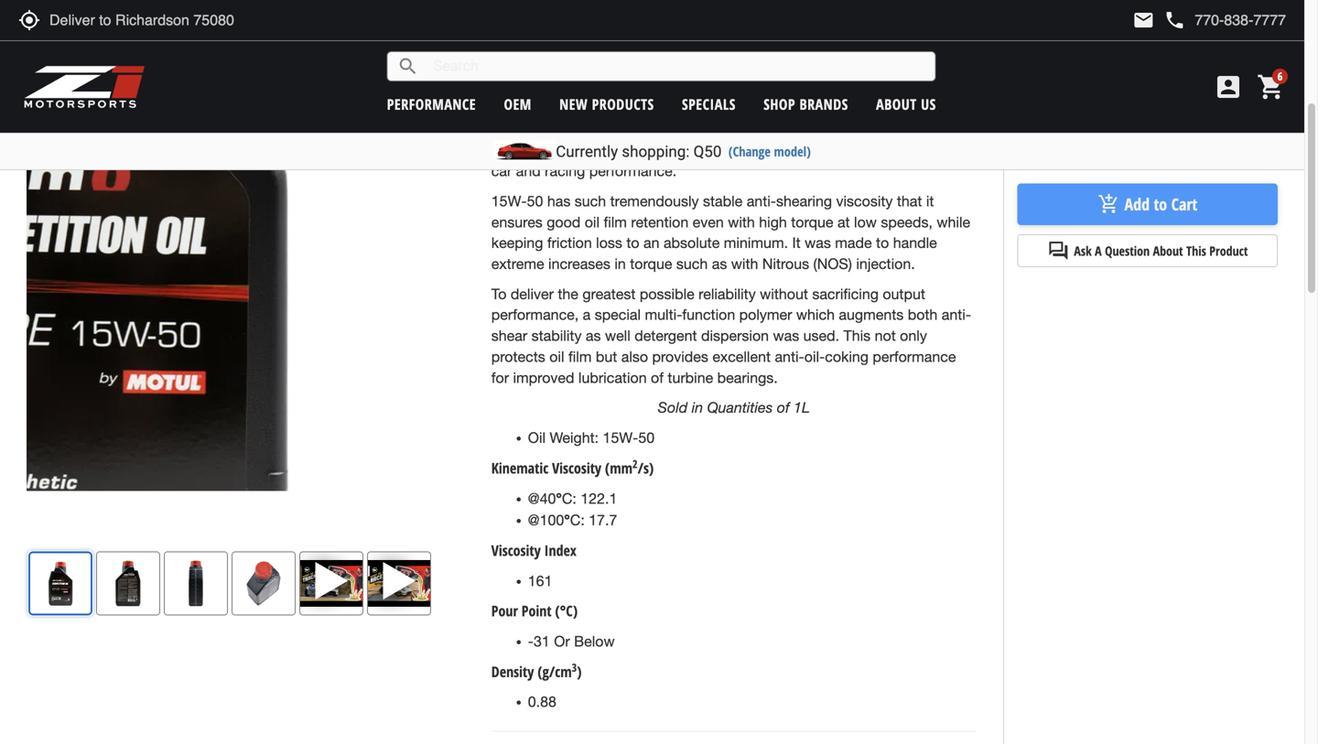 Task type: locate. For each thing, give the bounding box(es) containing it.
minimum.
[[724, 235, 789, 252]]

anti- down the used.
[[775, 348, 805, 365]]

15w- up ensures
[[492, 193, 527, 210]]

as inside the 15w-50 has such tremendously stable anti-shearing viscosity that it ensures good oil film retention even with high torque at low speeds, while keeping friction loss to an absolute minimum. it was made to handle extreme increases in torque such as with nitrous (nos) injection.
[[712, 256, 727, 272]]

bearings.
[[718, 369, 778, 386]]

0 vertical spatial the
[[599, 100, 619, 117]]

such up the racing
[[547, 142, 578, 159]]

0 vertical spatial ester
[[598, 79, 630, 96]]

add
[[1125, 193, 1150, 216]]

1 vertical spatial °
[[564, 510, 570, 530]]

to right add
[[1154, 193, 1168, 216]]

0 vertical spatial about
[[876, 94, 917, 114]]

1 vertical spatial performance
[[556, 121, 640, 138]]

1 horizontal spatial at
[[838, 214, 850, 231]]

polymer inside to deliver the greatest possible reliability without sacrificing output performance, a special multi-function polymer which augments both anti- shear stability as well detergent dispersion was used. this not only protects oil film but also provides excellent anti-oil-coking performance for improved lubrication of turbine bearings.
[[740, 307, 793, 323]]

shop brands link
[[764, 94, 849, 114]]

ester down your
[[598, 79, 630, 96]]

in down loss
[[615, 256, 626, 272]]

1 horizontal spatial about
[[1154, 242, 1184, 260]]

sold in quantities of 1l
[[658, 399, 810, 416]]

protect
[[553, 58, 600, 75]]

also
[[622, 348, 648, 365]]

nismo competition motor oil 15w-50 image
[[492, 0, 977, 47]]

my_location
[[18, 9, 40, 31]]

for down the typical
[[814, 121, 831, 138]]

handle
[[894, 235, 938, 252]]

at left start
[[718, 100, 731, 117]]

0 horizontal spatial viscosity
[[492, 541, 541, 560]]

oil down stability
[[550, 348, 565, 365]]

0 horizontal spatial this
[[492, 121, 519, 138]]

2 horizontal spatial in
[[839, 79, 851, 96]]

1 vertical spatial a
[[583, 307, 591, 323]]

1 to from the top
[[492, 58, 507, 75]]

viscosity down base
[[658, 100, 714, 117]]

0 vertical spatial viscosity
[[552, 458, 602, 478]]

used.
[[804, 327, 840, 344]]

1 vertical spatial about
[[1154, 242, 1184, 260]]

Search search field
[[419, 52, 936, 81]]

2 vertical spatial °
[[560, 601, 566, 621]]

of right the typical
[[836, 100, 849, 117]]

1 horizontal spatial film
[[604, 214, 627, 231]]

a inside to better protect your engine, this ester-based oil was developed by adding polymer ester to a base oil of complex esters in order to compensate for the poor viscosity at start up typical of complex ester oils. this high-performance engine oil was developed for turbocharged engines such as the rb26dett, sr20dett, etc based on actual tuned car and racing performance.
[[651, 79, 659, 96]]

about up turbocharged
[[876, 94, 917, 114]]

2 horizontal spatial performance
[[873, 348, 956, 365]]

1 vertical spatial film
[[569, 348, 592, 365]]

point
[[522, 601, 552, 621]]

without
[[760, 286, 809, 303]]

2 horizontal spatial this
[[1187, 242, 1207, 260]]

performance down search
[[387, 94, 476, 114]]

oil
[[798, 58, 813, 75], [699, 79, 714, 96], [692, 121, 707, 138], [585, 214, 600, 231], [550, 348, 565, 365]]

torque
[[791, 214, 834, 231], [630, 256, 673, 272]]

this up coking at top
[[844, 327, 871, 344]]

nitrous
[[763, 256, 810, 272]]

a down greatest
[[583, 307, 591, 323]]

1 vertical spatial viscosity
[[492, 541, 541, 560]]

1 vertical spatial complex
[[853, 100, 909, 117]]

0 vertical spatial this
[[492, 121, 519, 138]]

1 horizontal spatial complex
[[853, 100, 909, 117]]

but
[[596, 348, 618, 365]]

developed down up
[[741, 121, 810, 138]]

viscosity up low
[[837, 193, 893, 210]]

at inside the 15w-50 has such tremendously stable anti-shearing viscosity that it ensures good oil film retention even with high torque at low speeds, while keeping friction loss to an absolute minimum. it was made to handle extreme increases in torque such as with nitrous (nos) injection.
[[838, 214, 850, 231]]

oil down this
[[699, 79, 714, 96]]

1 horizontal spatial a
[[651, 79, 659, 96]]

0 vertical spatial to
[[492, 58, 507, 75]]

developed up order
[[848, 58, 916, 75]]

performance up currently
[[556, 121, 640, 138]]

c)
[[566, 601, 578, 621]]

polymer down protect
[[541, 79, 594, 96]]

on
[[853, 142, 869, 159]]

the up performance.
[[602, 142, 622, 159]]

was left the used.
[[773, 327, 800, 344]]

turbine
[[668, 369, 714, 386]]

or
[[554, 633, 570, 650]]

with down minimum.
[[732, 256, 759, 272]]

2 vertical spatial performance
[[873, 348, 956, 365]]

° right "point"
[[560, 601, 566, 621]]

viscosity down weight:
[[552, 458, 602, 478]]

ensures
[[492, 214, 543, 231]]

to up poor at the left top of the page
[[634, 79, 647, 96]]

° up @100
[[556, 489, 562, 508]]

0 horizontal spatial performance
[[387, 94, 476, 114]]

performance inside to deliver the greatest possible reliability without sacrificing output performance, a special multi-function polymer which augments both anti- shear stability as well detergent dispersion was used. this not only protects oil film but also provides excellent anti-oil-coking performance for improved lubrication of turbine bearings.
[[873, 348, 956, 365]]

etc
[[784, 142, 804, 159]]

for down protects
[[492, 369, 509, 386]]

°
[[556, 489, 562, 508], [564, 510, 570, 530], [560, 601, 566, 621]]

0 vertical spatial film
[[604, 214, 627, 231]]

0 vertical spatial 15w-
[[492, 193, 527, 210]]

1 vertical spatial anti-
[[942, 307, 972, 323]]

1 vertical spatial to
[[492, 286, 507, 303]]

performance inside to better protect your engine, this ester-based oil was developed by adding polymer ester to a base oil of complex esters in order to compensate for the poor viscosity at start up typical of complex ester oils. this high-performance engine oil was developed for turbocharged engines such as the rb26dett, sr20dett, etc based on actual tuned car and racing performance.
[[556, 121, 640, 138]]

0 horizontal spatial for
[[492, 369, 509, 386]]

c: left 17.7
[[570, 512, 585, 529]]

0 vertical spatial 50
[[527, 193, 543, 210]]

0 horizontal spatial ester
[[598, 79, 630, 96]]

both
[[908, 307, 938, 323]]

ester left oils.
[[913, 100, 946, 117]]

oil-
[[805, 348, 825, 365]]

1 vertical spatial viscosity
[[837, 193, 893, 210]]

1 horizontal spatial performance
[[556, 121, 640, 138]]

0 horizontal spatial developed
[[741, 121, 810, 138]]

1 vertical spatial in
[[615, 256, 626, 272]]

as up reliability
[[712, 256, 727, 272]]

pour
[[492, 601, 518, 621]]

0 horizontal spatial in
[[615, 256, 626, 272]]

0 vertical spatial for
[[577, 100, 594, 117]]

0 vertical spatial °
[[556, 489, 562, 508]]

with up minimum.
[[728, 214, 755, 231]]

which
[[797, 307, 835, 323]]

2 vertical spatial in
[[692, 399, 703, 416]]

product
[[1210, 242, 1249, 260]]

stability
[[532, 327, 582, 344]]

1 vertical spatial at
[[838, 214, 850, 231]]

0 vertical spatial viscosity
[[658, 100, 714, 117]]

2 vertical spatial as
[[586, 327, 601, 344]]

polymer inside to better protect your engine, this ester-based oil was developed by adding polymer ester to a base oil of complex esters in order to compensate for the poor viscosity at start up typical of complex ester oils. this high-performance engine oil was developed for turbocharged engines such as the rb26dett, sr20dett, etc based on actual tuned car and racing performance.
[[541, 79, 594, 96]]

0 horizontal spatial based
[[754, 58, 794, 75]]

0 horizontal spatial torque
[[630, 256, 673, 272]]

about inside question_answer ask a question about this product
[[1154, 242, 1184, 260]]

0 horizontal spatial complex
[[735, 79, 791, 96]]

1 vertical spatial developed
[[741, 121, 810, 138]]

the
[[599, 100, 619, 117], [602, 142, 622, 159], [558, 286, 579, 303]]

1 horizontal spatial developed
[[848, 58, 916, 75]]

to inside to better protect your engine, this ester-based oil was developed by adding polymer ester to a base oil of complex esters in order to compensate for the poor viscosity at start up typical of complex ester oils. this high-performance engine oil was developed for turbocharged engines such as the rb26dett, sr20dett, etc based on actual tuned car and racing performance.
[[492, 58, 507, 75]]

rb26dett,
[[626, 142, 701, 159]]

1 vertical spatial torque
[[630, 256, 673, 272]]

performance down the only
[[873, 348, 956, 365]]

viscosity inside the 15w-50 has such tremendously stable anti-shearing viscosity that it ensures good oil film retention even with high torque at low speeds, while keeping friction loss to an absolute minimum. it was made to handle extreme increases in torque such as with nitrous (nos) injection.
[[837, 193, 893, 210]]

torque down shearing
[[791, 214, 834, 231]]

0 horizontal spatial at
[[718, 100, 731, 117]]

1 horizontal spatial 15w-
[[603, 430, 639, 446]]

50 up /s)
[[639, 430, 655, 446]]

for
[[577, 100, 594, 117], [814, 121, 831, 138], [492, 369, 509, 386]]

1 vertical spatial based
[[808, 142, 849, 159]]

film left but
[[569, 348, 592, 365]]

to inside to deliver the greatest possible reliability without sacrificing output performance, a special multi-function polymer which augments both anti- shear stability as well detergent dispersion was used. this not only protects oil film but also provides excellent anti-oil-coking performance for improved lubrication of turbine bearings.
[[492, 286, 507, 303]]

film up loss
[[604, 214, 627, 231]]

performance for better
[[556, 121, 640, 138]]

cart
[[1172, 193, 1198, 216]]

° up index
[[564, 510, 570, 530]]

a
[[651, 79, 659, 96], [583, 307, 591, 323]]

50 left has on the left top of page
[[527, 193, 543, 210]]

3
[[572, 660, 577, 675]]

was up the 'esters'
[[817, 58, 844, 75]]

complex up turbocharged
[[853, 100, 909, 117]]

mail phone
[[1133, 9, 1186, 31]]

to deliver the greatest possible reliability without sacrificing output performance, a special multi-function polymer which augments both anti- shear stability as well detergent dispersion was used. this not only protects oil film but also provides excellent anti-oil-coking performance for improved lubrication of turbine bearings.
[[492, 286, 972, 386]]

based up shop
[[754, 58, 794, 75]]

1 vertical spatial 50
[[639, 430, 655, 446]]

0 horizontal spatial film
[[569, 348, 592, 365]]

the down increases
[[558, 286, 579, 303]]

compensate
[[492, 100, 573, 117]]

17.7
[[589, 512, 618, 529]]

0 horizontal spatial 15w-
[[492, 193, 527, 210]]

c: right @40
[[562, 491, 577, 508]]

for inside to deliver the greatest possible reliability without sacrificing output performance, a special multi-function polymer which augments both anti- shear stability as well detergent dispersion was used. this not only protects oil film but also provides excellent anti-oil-coking performance for improved lubrication of turbine bearings.
[[492, 369, 509, 386]]

c:
[[562, 491, 577, 508], [570, 512, 585, 529]]

this up engines
[[492, 121, 519, 138]]

made
[[835, 235, 872, 252]]

this inside question_answer ask a question about this product
[[1187, 242, 1207, 260]]

new products link
[[560, 94, 654, 114]]

1 vertical spatial this
[[1187, 242, 1207, 260]]

2 vertical spatial for
[[492, 369, 509, 386]]

1 horizontal spatial this
[[844, 327, 871, 344]]

film
[[604, 214, 627, 231], [569, 348, 592, 365]]

1 vertical spatial ester
[[913, 100, 946, 117]]

at left low
[[838, 214, 850, 231]]

1 vertical spatial with
[[732, 256, 759, 272]]

multi-
[[645, 307, 683, 323]]

2 to from the top
[[492, 286, 507, 303]]

absolute
[[664, 235, 720, 252]]

0 vertical spatial anti-
[[747, 193, 777, 210]]

question_answer
[[1048, 240, 1070, 262]]

polymer down without
[[740, 307, 793, 323]]

was right it
[[805, 235, 831, 252]]

1 horizontal spatial torque
[[791, 214, 834, 231]]

as left well
[[586, 327, 601, 344]]

about
[[876, 94, 917, 114], [1154, 242, 1184, 260]]

in left order
[[839, 79, 851, 96]]

sr20dett,
[[705, 142, 780, 159]]

a down engine, on the top of page
[[651, 79, 659, 96]]

1 vertical spatial as
[[712, 256, 727, 272]]

extreme
[[492, 256, 545, 272]]

0 horizontal spatial viscosity
[[658, 100, 714, 117]]

to up adding at the top
[[492, 58, 507, 75]]

complex up start
[[735, 79, 791, 96]]

film inside the 15w-50 has such tremendously stable anti-shearing viscosity that it ensures good oil film retention even with high torque at low speeds, while keeping friction loss to an absolute minimum. it was made to handle extreme increases in torque such as with nitrous (nos) injection.
[[604, 214, 627, 231]]

to better protect your engine, this ester-based oil was developed by adding polymer ester to a base oil of complex esters in order to compensate for the poor viscosity at start up typical of complex ester oils. this high-performance engine oil was developed for turbocharged engines such as the rb26dett, sr20dett, etc based on actual tuned car and racing performance.
[[492, 58, 976, 180]]

shop
[[764, 94, 796, 114]]

2 horizontal spatial for
[[814, 121, 831, 138]]

and
[[516, 163, 541, 180]]

0 vertical spatial at
[[718, 100, 731, 117]]

to up injection.
[[876, 235, 890, 252]]

31
[[534, 633, 550, 650]]

kinematic
[[492, 458, 549, 478]]

about right question
[[1154, 242, 1184, 260]]

2 vertical spatial anti-
[[775, 348, 805, 365]]

1 horizontal spatial 50
[[639, 430, 655, 446]]

this inside to better protect your engine, this ester-based oil was developed by adding polymer ester to a base oil of complex esters in order to compensate for the poor viscosity at start up typical of complex ester oils. this high-performance engine oil was developed for turbocharged engines such as the rb26dett, sr20dett, etc based on actual tuned car and racing performance.
[[492, 121, 519, 138]]

oils.
[[950, 100, 976, 117]]

0 vertical spatial a
[[651, 79, 659, 96]]

of inside to deliver the greatest possible reliability without sacrificing output performance, a special multi-function polymer which augments both anti- shear stability as well detergent dispersion was used. this not only protects oil film but also provides excellent anti-oil-coking performance for improved lubrication of turbine bearings.
[[651, 369, 664, 386]]

this left the product
[[1187, 242, 1207, 260]]

it
[[793, 235, 801, 252]]

z1 motorsports logo image
[[23, 64, 146, 110]]

0 vertical spatial performance
[[387, 94, 476, 114]]

0 horizontal spatial a
[[583, 307, 591, 323]]

at
[[718, 100, 731, 117], [838, 214, 850, 231]]

typical
[[789, 100, 832, 117]]

0 vertical spatial developed
[[848, 58, 916, 75]]

a inside to deliver the greatest possible reliability without sacrificing output performance, a special multi-function polymer which augments both anti- shear stability as well detergent dispersion was used. this not only protects oil film but also provides excellent anti-oil-coking performance for improved lubrication of turbine bearings.
[[583, 307, 591, 323]]

good
[[547, 214, 581, 231]]

2 vertical spatial the
[[558, 286, 579, 303]]

1 horizontal spatial viscosity
[[552, 458, 602, 478]]

this
[[492, 121, 519, 138], [1187, 242, 1207, 260], [844, 327, 871, 344]]

well
[[605, 327, 631, 344]]

developed
[[848, 58, 916, 75], [741, 121, 810, 138]]

torque down an
[[630, 256, 673, 272]]

1 horizontal spatial ester
[[913, 100, 946, 117]]

1 vertical spatial polymer
[[740, 307, 793, 323]]

as up the racing
[[582, 142, 597, 159]]

density
[[492, 662, 534, 682]]

viscosity up 161
[[492, 541, 541, 560]]

2 vertical spatial such
[[677, 256, 708, 272]]

such down absolute
[[677, 256, 708, 272]]

0 vertical spatial polymer
[[541, 79, 594, 96]]

0 horizontal spatial 50
[[527, 193, 543, 210]]

0 vertical spatial in
[[839, 79, 851, 96]]

products
[[592, 94, 654, 114]]

order
[[855, 79, 889, 96]]

was inside to deliver the greatest possible reliability without sacrificing output performance, a special multi-function polymer which augments both anti- shear stability as well detergent dispersion was used. this not only protects oil film but also provides excellent anti-oil-coking performance for improved lubrication of turbine bearings.
[[773, 327, 800, 344]]

in
[[839, 79, 851, 96], [615, 256, 626, 272], [692, 399, 703, 416]]

such right has on the left top of page
[[575, 193, 606, 210]]

in right sold
[[692, 399, 703, 416]]

at inside to better protect your engine, this ester-based oil was developed by adding polymer ester to a base oil of complex esters in order to compensate for the poor viscosity at start up typical of complex ester oils. this high-performance engine oil was developed for turbocharged engines such as the rb26dett, sr20dett, etc based on actual tuned car and racing performance.
[[718, 100, 731, 117]]

film inside to deliver the greatest possible reliability without sacrificing output performance, a special multi-function polymer which augments both anti- shear stability as well detergent dispersion was used. this not only protects oil film but also provides excellent anti-oil-coking performance for improved lubrication of turbine bearings.
[[569, 348, 592, 365]]

for down protect
[[577, 100, 594, 117]]

2 vertical spatial this
[[844, 327, 871, 344]]

of down provides in the top of the page
[[651, 369, 664, 386]]

anti- right both
[[942, 307, 972, 323]]

1 horizontal spatial polymer
[[740, 307, 793, 323]]

1 horizontal spatial viscosity
[[837, 193, 893, 210]]

based left on
[[808, 142, 849, 159]]

0 vertical spatial as
[[582, 142, 597, 159]]

oil inside the 15w-50 has such tremendously stable anti-shearing viscosity that it ensures good oil film retention even with high torque at low speeds, while keeping friction loss to an absolute minimum. it was made to handle extreme increases in torque such as with nitrous (nos) injection.
[[585, 214, 600, 231]]

0 horizontal spatial polymer
[[541, 79, 594, 96]]

to left 'deliver'
[[492, 286, 507, 303]]

performance
[[387, 94, 476, 114], [556, 121, 640, 138], [873, 348, 956, 365]]

15w-
[[492, 193, 527, 210], [603, 430, 639, 446]]

viscosity
[[552, 458, 602, 478], [492, 541, 541, 560]]

15w- up 2
[[603, 430, 639, 446]]

brands
[[800, 94, 849, 114]]

the left poor at the left top of the page
[[599, 100, 619, 117]]

complex
[[735, 79, 791, 96], [853, 100, 909, 117]]

)
[[577, 662, 582, 682]]

1 vertical spatial 15w-
[[603, 430, 639, 446]]

anti- up high
[[747, 193, 777, 210]]

oil up loss
[[585, 214, 600, 231]]

0 vertical spatial such
[[547, 142, 578, 159]]



Task type: describe. For each thing, give the bounding box(es) containing it.
by
[[920, 58, 936, 75]]

adding
[[492, 79, 537, 96]]

stable
[[703, 193, 743, 210]]

1 horizontal spatial based
[[808, 142, 849, 159]]

currently shopping: q50 (change model)
[[556, 142, 811, 161]]

possible
[[640, 286, 695, 303]]

deliver
[[511, 286, 554, 303]]

of down ester-
[[718, 79, 731, 96]]

mail
[[1133, 9, 1155, 31]]

while
[[937, 214, 971, 231]]

in inside the 15w-50 has such tremendously stable anti-shearing viscosity that it ensures good oil film retention even with high torque at low speeds, while keeping friction loss to an absolute minimum. it was made to handle extreme increases in torque such as with nitrous (nos) injection.
[[615, 256, 626, 272]]

122.1
[[581, 491, 618, 508]]

(mm
[[605, 458, 633, 478]]

about us
[[876, 94, 937, 114]]

phone
[[1164, 9, 1186, 31]]

oil inside to deliver the greatest possible reliability without sacrificing output performance, a special multi-function polymer which augments both anti- shear stability as well detergent dispersion was used. this not only protects oil film but also provides excellent anti-oil-coking performance for improved lubrication of turbine bearings.
[[550, 348, 565, 365]]

15w- inside the 15w-50 has such tremendously stable anti-shearing viscosity that it ensures good oil film retention even with high torque at low speeds, while keeping friction loss to an absolute minimum. it was made to handle extreme increases in torque such as with nitrous (nos) injection.
[[492, 193, 527, 210]]

new products
[[560, 94, 654, 114]]

shopping_cart link
[[1253, 72, 1287, 102]]

viscosity inside 'kinematic viscosity (mm 2 /s)'
[[552, 458, 602, 478]]

to for to deliver the greatest possible reliability without sacrificing output performance, a special multi-function polymer which augments both anti- shear stability as well detergent dispersion was used. this not only protects oil film but also provides excellent anti-oil-coking performance for improved lubrication of turbine bearings.
[[492, 286, 507, 303]]

ask
[[1075, 242, 1092, 260]]

currently
[[556, 142, 618, 161]]

greatest
[[583, 286, 636, 303]]

only
[[900, 327, 928, 344]]

was up q50
[[711, 121, 737, 138]]

anti- inside the 15w-50 has such tremendously stable anti-shearing viscosity that it ensures good oil film retention even with high torque at low speeds, while keeping friction loss to an absolute minimum. it was made to handle extreme increases in torque such as with nitrous (nos) injection.
[[747, 193, 777, 210]]

new
[[560, 94, 588, 114]]

racing
[[545, 163, 585, 180]]

protects
[[492, 348, 546, 365]]

-
[[528, 633, 534, 650]]

mail link
[[1133, 9, 1155, 31]]

specials link
[[682, 94, 736, 114]]

oil up the 'esters'
[[798, 58, 813, 75]]

(g/cm
[[538, 662, 572, 682]]

as inside to deliver the greatest possible reliability without sacrificing output performance, a special multi-function polymer which augments both anti- shear stability as well detergent dispersion was used. this not only protects oil film but also provides excellent anti-oil-coking performance for improved lubrication of turbine bearings.
[[586, 327, 601, 344]]

shopping:
[[622, 142, 690, 161]]

an
[[644, 235, 660, 252]]

account_box
[[1214, 72, 1244, 102]]

of left 1l
[[777, 399, 790, 416]]

0 horizontal spatial about
[[876, 94, 917, 114]]

engine
[[644, 121, 688, 138]]

as inside to better protect your engine, this ester-based oil was developed by adding polymer ester to a base oil of complex esters in order to compensate for the poor viscosity at start up typical of complex ester oils. this high-performance engine oil was developed for turbocharged engines such as the rb26dett, sr20dett, etc based on actual tuned car and racing performance.
[[582, 142, 597, 159]]

0 vertical spatial torque
[[791, 214, 834, 231]]

friction
[[547, 235, 592, 252]]

search
[[397, 55, 419, 77]]

to for to better protect your engine, this ester-based oil was developed by adding polymer ester to a base oil of complex esters in order to compensate for the poor viscosity at start up typical of complex ester oils. this high-performance engine oil was developed for turbocharged engines such as the rb26dett, sr20dett, etc based on actual tuned car and racing performance.
[[492, 58, 507, 75]]

base
[[663, 79, 695, 96]]

start
[[735, 100, 764, 117]]

was inside the 15w-50 has such tremendously stable anti-shearing viscosity that it ensures good oil film retention even with high torque at low speeds, while keeping friction loss to an absolute minimum. it was made to handle extreme increases in torque such as with nitrous (nos) injection.
[[805, 235, 831, 252]]

lubrication
[[579, 369, 647, 386]]

loss
[[596, 235, 623, 252]]

@40 ° c: 122.1 @100 ° c: 17.7
[[528, 489, 618, 530]]

ester-
[[716, 58, 754, 75]]

to right order
[[893, 79, 906, 96]]

50 inside the 15w-50 has such tremendously stable anti-shearing viscosity that it ensures good oil film retention even with high torque at low speeds, while keeping friction loss to an absolute minimum. it was made to handle extreme increases in torque such as with nitrous (nos) injection.
[[527, 193, 543, 210]]

1 vertical spatial such
[[575, 193, 606, 210]]

in inside to better protect your engine, this ester-based oil was developed by adding polymer ester to a base oil of complex esters in order to compensate for the poor viscosity at start up typical of complex ester oils. this high-performance engine oil was developed for turbocharged engines such as the rb26dett, sr20dett, etc based on actual tuned car and racing performance.
[[839, 79, 851, 96]]

performance for deliver
[[873, 348, 956, 365]]

1 vertical spatial for
[[814, 121, 831, 138]]

such inside to better protect your engine, this ester-based oil was developed by adding polymer ester to a base oil of complex esters in order to compensate for the poor viscosity at start up typical of complex ester oils. this high-performance engine oil was developed for turbocharged engines such as the rb26dett, sr20dett, etc based on actual tuned car and racing performance.
[[547, 142, 578, 159]]

high-
[[523, 121, 556, 138]]

shearing
[[777, 193, 833, 210]]

15w-50 has such tremendously stable anti-shearing viscosity that it ensures good oil film retention even with high torque at low speeds, while keeping friction loss to an absolute minimum. it was made to handle extreme increases in torque such as with nitrous (nos) injection.
[[492, 193, 971, 272]]

0 vertical spatial with
[[728, 214, 755, 231]]

sold
[[658, 399, 688, 416]]

/s)
[[638, 458, 654, 478]]

poor
[[623, 100, 654, 117]]

improved
[[513, 369, 575, 386]]

augments
[[839, 307, 904, 323]]

injection.
[[857, 256, 916, 272]]

better
[[511, 58, 549, 75]]

it
[[927, 193, 935, 210]]

(change
[[729, 142, 771, 160]]

shear
[[492, 327, 528, 344]]

performance link
[[387, 94, 476, 114]]

1 vertical spatial c:
[[570, 512, 585, 529]]

sacrificing
[[813, 286, 879, 303]]

engines
[[492, 142, 543, 159]]

1 horizontal spatial for
[[577, 100, 594, 117]]

shop brands
[[764, 94, 849, 114]]

this inside to deliver the greatest possible reliability without sacrificing output performance, a special multi-function polymer which augments both anti- shear stability as well detergent dispersion was used. this not only protects oil film but also provides excellent anti-oil-coking performance for improved lubrication of turbine bearings.
[[844, 327, 871, 344]]

keeping
[[492, 235, 543, 252]]

q50
[[694, 142, 722, 161]]

function
[[683, 307, 736, 323]]

1 vertical spatial the
[[602, 142, 622, 159]]

weight:
[[550, 430, 599, 446]]

@40
[[528, 491, 556, 508]]

not
[[875, 327, 896, 344]]

oil up q50
[[692, 121, 707, 138]]

actual
[[873, 142, 913, 159]]

viscosity inside to better protect your engine, this ester-based oil was developed by adding polymer ester to a base oil of complex esters in order to compensate for the poor viscosity at start up typical of complex ester oils. this high-performance engine oil was developed for turbocharged engines such as the rb26dett, sr20dett, etc based on actual tuned car and racing performance.
[[658, 100, 714, 117]]

performance,
[[492, 307, 579, 323]]

to left an
[[627, 235, 640, 252]]

specials
[[682, 94, 736, 114]]

0 vertical spatial complex
[[735, 79, 791, 96]]

up
[[768, 100, 785, 117]]

@100
[[528, 512, 564, 529]]

esters
[[795, 79, 835, 96]]

question
[[1105, 242, 1150, 260]]

tremendously
[[610, 193, 699, 210]]

account_box link
[[1210, 72, 1248, 102]]

index
[[545, 541, 577, 560]]

turbocharged
[[835, 121, 923, 138]]

0 vertical spatial c:
[[562, 491, 577, 508]]

1 horizontal spatial in
[[692, 399, 703, 416]]

the inside to deliver the greatest possible reliability without sacrificing output performance, a special multi-function polymer which augments both anti- shear stability as well detergent dispersion was used. this not only protects oil film but also provides excellent anti-oil-coking performance for improved lubrication of turbine bearings.
[[558, 286, 579, 303]]

phone link
[[1164, 9, 1287, 31]]

model)
[[774, 142, 811, 160]]

performance.
[[590, 163, 677, 180]]

below
[[574, 633, 615, 650]]

increases
[[549, 256, 611, 272]]

oem link
[[504, 94, 532, 114]]



Task type: vqa. For each thing, say whether or not it's contained in the screenshot.
the adding
yes



